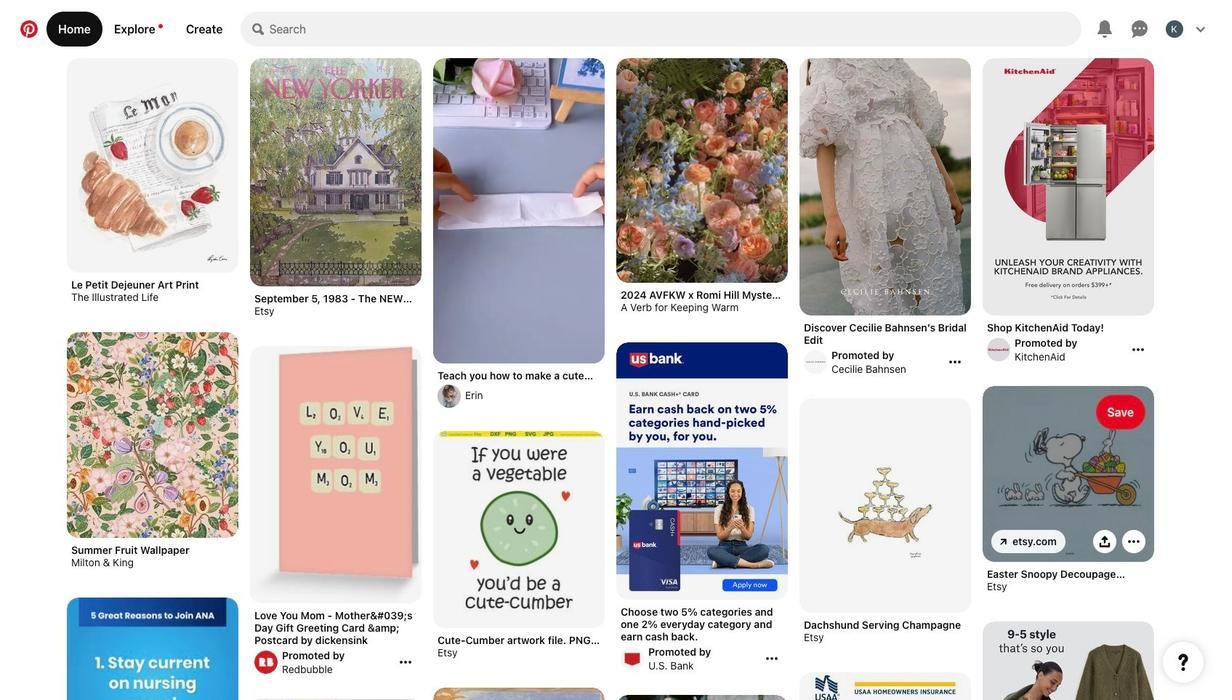 Task type: locate. For each thing, give the bounding box(es) containing it.
this may contain: the stairs are painted with flowers on them image
[[250, 699, 422, 700]]

even if it was with a different provider, five years or more without a claim could save you up to 15% on your premium with our claims-free discount. welcome to the benefits of usaa homeowners insurance. image
[[800, 672, 971, 700]]

get free delivery on major appliance orders over $399 and complete your kitchen with kitchenaid brand appliances today. *click for details image
[[983, 58, 1154, 315]]

list
[[61, 58, 1160, 700]]

planning for retirement starts with seeing what's possible. create your vision for retirement, and we can help you bring your goals into focus to create a clear plan with actionable next steps. and when you have a flexible plan you feel good about, you can simply enjoy right now. that's the planning effect, from fidelity. image
[[616, 695, 788, 700]]

this may contain: snoopy pushing a wheelbarrow full of easter eggs image
[[983, 386, 1154, 563]]

this may contain: a poster with the words if you were a vegetable, you'd be a cute - cumber image
[[433, 431, 605, 629]]

this may contain: a bunch of flowers that are in the grass image
[[616, 58, 788, 284]]

this may contain: a painting of a woman in a field with flowers and a house on the other side image
[[433, 688, 605, 700]]



Task type: describe. For each thing, give the bounding box(es) containing it.
4" x 6" cards for every occasion. digitally printed on heavyweight stock. uncoated blank interior provides a superior writing surface. comes with a kraft envelope. additional sizes are available. love you mom - mother's day gift image
[[250, 346, 422, 604]]

this may contain: a drawing of a dog standing in front of a bunch of wine goblets image
[[800, 398, 971, 613]]

notifications image
[[158, 24, 163, 28]]

this may contain: a drawing of a croissant and cup of coffee on top of a newspaper image
[[67, 58, 238, 273]]

this may contain: a floral wallpaper with lots of flowers and fruit on it's sides, all in pastel colors image
[[67, 332, 238, 538]]

a lot of cards try to guess who they think you are. the u.s. bank cash+® visa signature® card rewards you for who you choose to be. so pick two categories to earn 5% cash back on from fun things like movies, sporting goods and department stores to helpful expenses like home utilities, cell phone bills and the gym. image
[[616, 342, 788, 600]]

Search text field
[[269, 12, 1082, 47]]

romantic, whimsical dresses to float down the aisle designed in copenhagen. explore dresses with billowing silhouettes, crafted from couture-like fabrics. image
[[800, 58, 971, 315]]

kendall parks image
[[1166, 20, 1183, 38]]

promote your work wardrobe with seasonal essentials that mean business. cardi sweaters, blazers, dresses, loafers—your stylist is ready to send trending-for-you pieces in your set budget. free shipping + returns. no subscription required. image
[[983, 622, 1154, 700]]

this may contain: the new yorker magazine cover with a house in the background image
[[250, 58, 422, 286]]

search icon image
[[252, 23, 264, 35]]



Task type: vqa. For each thing, say whether or not it's contained in the screenshot.
list
yes



